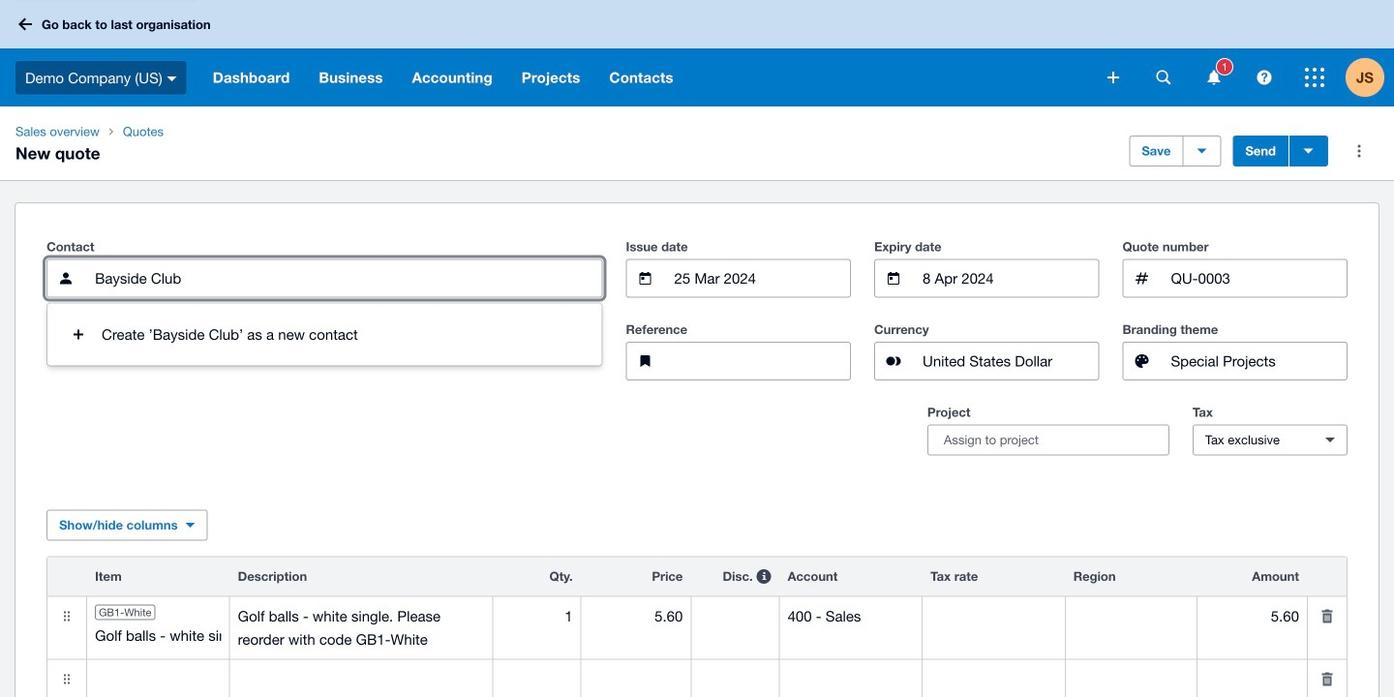 Task type: vqa. For each thing, say whether or not it's contained in the screenshot.
which
no



Task type: describe. For each thing, give the bounding box(es) containing it.
overflow menu image
[[1340, 132, 1379, 170]]

remove row image for drag handle icon
[[1308, 660, 1347, 697]]

remove row image for drag handle image
[[1308, 597, 1347, 636]]



Task type: locate. For each thing, give the bounding box(es) containing it.
drag handle image
[[48, 660, 86, 697]]

line items element
[[47, 556, 1348, 697]]

1 remove row image from the top
[[1308, 597, 1347, 636]]

None field
[[93, 260, 602, 297], [672, 260, 850, 297], [921, 260, 1098, 297], [1169, 343, 1347, 380], [493, 597, 580, 636], [581, 597, 691, 636], [692, 597, 779, 636], [780, 597, 922, 636], [923, 597, 1065, 636], [1066, 597, 1197, 636], [1198, 597, 1307, 636], [87, 628, 229, 651], [87, 660, 229, 697], [493, 660, 580, 697], [581, 660, 691, 697], [692, 660, 779, 697], [780, 660, 922, 697], [923, 660, 1065, 697], [1066, 660, 1197, 697], [1198, 660, 1307, 697], [93, 260, 602, 297], [672, 260, 850, 297], [921, 260, 1098, 297], [1169, 343, 1347, 380], [493, 597, 580, 636], [581, 597, 691, 636], [692, 597, 779, 636], [780, 597, 922, 636], [923, 597, 1065, 636], [1066, 597, 1197, 636], [1198, 597, 1307, 636], [87, 628, 229, 651], [87, 660, 229, 697], [493, 660, 580, 697], [581, 660, 691, 697], [692, 660, 779, 697], [780, 660, 922, 697], [923, 660, 1065, 697], [1066, 660, 1197, 697], [1198, 660, 1307, 697]]

0 vertical spatial remove row image
[[1308, 597, 1347, 636]]

drag handle image
[[48, 597, 86, 636]]

group
[[47, 304, 602, 365]]

remove row image
[[1308, 597, 1347, 636], [1308, 660, 1347, 697]]

None text field
[[1169, 260, 1347, 297], [672, 343, 850, 380], [1169, 260, 1347, 297], [672, 343, 850, 380]]

svg image
[[18, 18, 32, 30], [1305, 68, 1324, 87], [1156, 70, 1171, 85], [1257, 70, 1272, 85], [1108, 72, 1119, 83], [167, 76, 177, 81]]

1 vertical spatial remove row image
[[1308, 660, 1347, 697]]

svg image
[[1208, 70, 1220, 85]]

2 remove row image from the top
[[1308, 660, 1347, 697]]

None text field
[[230, 597, 492, 659], [230, 660, 492, 697], [230, 597, 492, 659], [230, 660, 492, 697]]

banner
[[0, 0, 1394, 107]]



